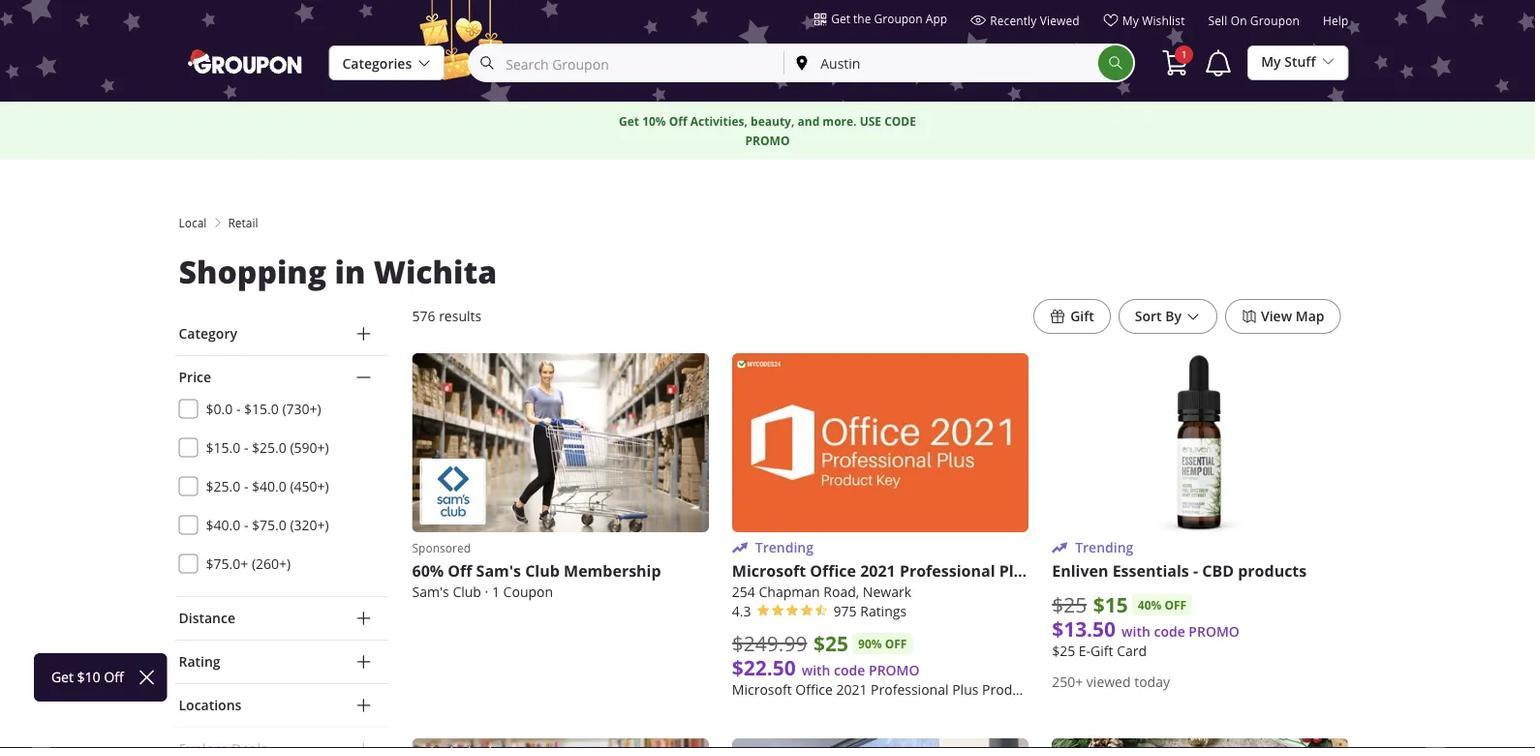 Task type: locate. For each thing, give the bounding box(es) containing it.
1 horizontal spatial club
[[525, 561, 560, 582]]

with right the $22.50
[[802, 662, 831, 680]]

$15.0 down price dropdown button on the left of the page
[[244, 400, 279, 418]]

code inside $25 $15 40% off $13.50 with code promo $25 e-gift card
[[1154, 623, 1185, 641]]

with up card
[[1122, 623, 1150, 641]]

my for my stuff
[[1261, 53, 1281, 71]]

beauty,
[[751, 113, 795, 130]]

1 horizontal spatial off
[[1165, 597, 1187, 614]]

0 horizontal spatial my
[[1122, 13, 1139, 28]]

1pc
[[1207, 682, 1232, 699]]

professional inside the $249.99 $25 90% off $22.50 with code promo microsoft office 2021 professional plus product key - lifetime for windows 1pc
[[871, 682, 949, 699]]

promo
[[745, 133, 790, 149], [1189, 623, 1240, 641], [869, 662, 920, 680]]

$40.0 - $75.0 (320+)
[[206, 516, 329, 534]]

0 horizontal spatial promo
[[745, 133, 790, 149]]

sell on groupon
[[1208, 13, 1300, 29]]

gift left card
[[1091, 643, 1113, 661]]

my for my wishlist
[[1122, 13, 1139, 28]]

1 vertical spatial 1
[[492, 584, 500, 602]]

products
[[1238, 561, 1307, 582]]

1 vertical spatial microsoft
[[732, 682, 792, 699]]

$25.0 up $25.0 - $40.0 (450+)
[[252, 439, 286, 457]]

1 vertical spatial off
[[885, 636, 907, 653]]

0 vertical spatial plus
[[999, 561, 1032, 582]]

office up road,
[[810, 561, 856, 582]]

categories
[[342, 55, 412, 73]]

off down sponsored
[[448, 561, 472, 582]]

breadcrumbs element
[[175, 214, 1360, 231]]

get left 10%
[[619, 113, 639, 130]]

road,
[[824, 584, 859, 602]]

notifications inbox image
[[1203, 47, 1234, 78]]

0 vertical spatial with
[[1122, 623, 1150, 641]]

1 horizontal spatial $25.0
[[252, 439, 286, 457]]

2 horizontal spatial promo
[[1189, 623, 1240, 641]]

$25 down enliven
[[1052, 592, 1087, 619]]

0 vertical spatial $40.0
[[252, 478, 286, 495]]

60%
[[412, 561, 444, 582]]

get the groupon app button
[[814, 10, 947, 27]]

0 horizontal spatial 1
[[492, 584, 500, 602]]

0 vertical spatial my
[[1122, 13, 1139, 28]]

0 vertical spatial sam's
[[476, 561, 521, 582]]

wishlist
[[1142, 13, 1185, 28]]

$25
[[1052, 592, 1087, 619], [814, 630, 849, 658], [1052, 643, 1075, 661]]

1 horizontal spatial get
[[831, 11, 850, 26]]

on
[[1231, 13, 1247, 29]]

microsoft
[[732, 561, 806, 582], [732, 682, 792, 699]]

microsoft up the chapman
[[732, 561, 806, 582]]

1 unread items element
[[1175, 46, 1193, 64]]

0 vertical spatial off
[[1165, 597, 1187, 614]]

1 horizontal spatial promo
[[869, 662, 920, 680]]

1 vertical spatial gift
[[1091, 643, 1113, 661]]

price button
[[175, 356, 389, 399]]

code down 40% on the right
[[1154, 623, 1185, 641]]

my inside "link"
[[1122, 13, 1139, 28]]

$15
[[1093, 591, 1128, 619]]

1 horizontal spatial trending
[[1075, 539, 1134, 557]]

and
[[798, 113, 820, 130]]

1 vertical spatial office
[[795, 682, 833, 699]]

microsoft down $249.99
[[732, 682, 792, 699]]

get for get 10% off activities, beauty, and more. use code promo
[[619, 113, 639, 130]]

0 vertical spatial office
[[810, 561, 856, 582]]

1 horizontal spatial plus
[[999, 561, 1032, 582]]

0 vertical spatial 2021
[[860, 561, 896, 582]]

$249.99 $25 90% off $22.50 with code promo microsoft office 2021 professional plus product key - lifetime for windows 1pc
[[732, 630, 1232, 699]]

promo inside $25 $15 40% off $13.50 with code promo $25 e-gift card
[[1189, 623, 1240, 641]]

with inside the $249.99 $25 90% off $22.50 with code promo microsoft office 2021 professional plus product key - lifetime for windows 1pc
[[802, 662, 831, 680]]

1 horizontal spatial off
[[669, 113, 687, 130]]

code
[[1154, 623, 1185, 641], [834, 662, 865, 680]]

$25.0 up $40.0 - $75.0 (320+)
[[206, 478, 240, 495]]

4.3
[[732, 603, 751, 621]]

$15.0
[[244, 400, 279, 418], [206, 439, 240, 457]]

(450+)
[[290, 478, 329, 495]]

off inside sponsored 60% off sam's club membership sam's club    ·    1 coupon
[[448, 561, 472, 582]]

off for 60%
[[448, 561, 472, 582]]

my stuff
[[1261, 53, 1316, 71]]

off right 40% on the right
[[1165, 597, 1187, 614]]

professional down 90%
[[871, 682, 949, 699]]

recently viewed link
[[971, 13, 1080, 36]]

code inside the $249.99 $25 90% off $22.50 with code promo microsoft office 2021 professional plus product key - lifetime for windows 1pc
[[834, 662, 865, 680]]

plus left product
[[952, 682, 979, 699]]

viewed
[[1040, 13, 1080, 28]]

$25 down 975
[[814, 630, 849, 658]]

microsoft inside the $249.99 $25 90% off $22.50 with code promo microsoft office 2021 professional plus product key - lifetime for windows 1pc
[[732, 682, 792, 699]]

get inside button
[[831, 11, 850, 26]]

e-
[[1079, 643, 1091, 661]]

975
[[834, 603, 857, 621]]

1 vertical spatial my
[[1261, 53, 1281, 71]]

plus inside the $249.99 $25 90% off $22.50 with code promo microsoft office 2021 professional plus product key - lifetime for windows 1pc
[[952, 682, 979, 699]]

2 trending from the left
[[1075, 539, 1134, 557]]

1 vertical spatial $40.0
[[206, 516, 240, 534]]

promo down 90%
[[869, 662, 920, 680]]

0 horizontal spatial off
[[885, 636, 907, 653]]

$40.0 up $75.0+
[[206, 516, 240, 534]]

1 vertical spatial club
[[453, 584, 481, 602]]

trending for microsoft office 2021 professional plus
[[755, 539, 814, 557]]

1 vertical spatial promo
[[1189, 623, 1240, 641]]

sam's down the 60%
[[412, 584, 449, 602]]

view map button
[[1225, 299, 1341, 334]]

plus left enliven
[[999, 561, 1032, 582]]

off
[[669, 113, 687, 130], [448, 561, 472, 582]]

0 horizontal spatial plus
[[952, 682, 979, 699]]

shopping in wichita
[[179, 251, 497, 293]]

1 microsoft from the top
[[732, 561, 806, 582]]

app
[[926, 11, 947, 26]]

off inside get 10% off activities, beauty, and more. use code promo
[[669, 113, 687, 130]]

0 horizontal spatial code
[[834, 662, 865, 680]]

code for $15
[[1154, 623, 1185, 641]]

0 vertical spatial get
[[831, 11, 850, 26]]

0 horizontal spatial with
[[802, 662, 831, 680]]

trending up enliven
[[1075, 539, 1134, 557]]

- down $15.0 - $25.0 (590+)
[[244, 478, 248, 495]]

0 horizontal spatial get
[[619, 113, 639, 130]]

·
[[485, 584, 488, 602]]

1 vertical spatial $25.0
[[206, 478, 240, 495]]

$40.0
[[252, 478, 286, 495], [206, 516, 240, 534]]

0 vertical spatial microsoft
[[732, 561, 806, 582]]

0 vertical spatial 1
[[1181, 48, 1187, 61]]

2021 up 'newark' at the bottom of page
[[860, 561, 896, 582]]

0 horizontal spatial groupon
[[874, 11, 923, 26]]

key
[[1035, 682, 1058, 699]]

0 vertical spatial code
[[1154, 623, 1185, 641]]

coupon
[[503, 584, 553, 602]]

0 vertical spatial club
[[525, 561, 560, 582]]

recently
[[990, 13, 1037, 28]]

- for $15.0
[[244, 439, 248, 457]]

sam's up ·
[[476, 561, 521, 582]]

0 vertical spatial gift
[[1070, 308, 1094, 325]]

club left ·
[[453, 584, 481, 602]]

club up coupon
[[525, 561, 560, 582]]

1 horizontal spatial $40.0
[[252, 478, 286, 495]]

office
[[810, 561, 856, 582], [795, 682, 833, 699]]

gift inside button
[[1070, 308, 1094, 325]]

1 vertical spatial code
[[834, 662, 865, 680]]

gift button
[[1034, 299, 1111, 334]]

10%
[[642, 113, 666, 130]]

promo inside the $249.99 $25 90% off $22.50 with code promo microsoft office 2021 professional plus product key - lifetime for windows 1pc
[[869, 662, 920, 680]]

off for $15
[[1165, 597, 1187, 614]]

groupon right on
[[1250, 13, 1300, 29]]

promo down "beauty,"
[[745, 133, 790, 149]]

1 vertical spatial plus
[[952, 682, 979, 699]]

with
[[1122, 623, 1150, 641], [802, 662, 831, 680]]

0 horizontal spatial club
[[453, 584, 481, 602]]

1 horizontal spatial my
[[1261, 53, 1281, 71]]

office down $249.99
[[795, 682, 833, 699]]

1 horizontal spatial 1
[[1181, 48, 1187, 61]]

- right $0.0 on the bottom of page
[[236, 400, 241, 418]]

with for $15
[[1122, 623, 1150, 641]]

promo up 1pc
[[1189, 623, 1240, 641]]

recently viewed
[[990, 13, 1080, 28]]

0 horizontal spatial $15.0
[[206, 439, 240, 457]]

1 horizontal spatial groupon
[[1250, 13, 1300, 29]]

professional up 'newark' at the bottom of page
[[900, 561, 995, 582]]

groupon right the
[[874, 11, 923, 26]]

off for $25
[[885, 636, 907, 653]]

1
[[1181, 48, 1187, 61], [492, 584, 500, 602]]

code down 90%
[[834, 662, 865, 680]]

trending
[[755, 539, 814, 557], [1075, 539, 1134, 557]]

shopping
[[179, 251, 327, 293]]

my left stuff at the right top of page
[[1261, 53, 1281, 71]]

off inside $25 $15 40% off $13.50 with code promo $25 e-gift card
[[1165, 597, 1187, 614]]

get left the
[[831, 11, 850, 26]]

help
[[1323, 13, 1349, 29]]

1 vertical spatial with
[[802, 662, 831, 680]]

local link
[[179, 214, 207, 231]]

my inside 'button'
[[1261, 53, 1281, 71]]

1 vertical spatial sam's
[[412, 584, 449, 602]]

1 vertical spatial professional
[[871, 682, 949, 699]]

search groupon search field up 10%
[[470, 46, 784, 80]]

office inside the $249.99 $25 90% off $22.50 with code promo microsoft office 2021 professional plus product key - lifetime for windows 1pc
[[795, 682, 833, 699]]

0 vertical spatial $25.0
[[252, 439, 286, 457]]

2021
[[860, 561, 896, 582], [836, 682, 867, 699]]

1 horizontal spatial code
[[1154, 623, 1185, 641]]

1 inside 1 unread items 'element'
[[1181, 48, 1187, 61]]

newark
[[863, 584, 911, 602]]

off right 10%
[[669, 113, 687, 130]]

0 vertical spatial professional
[[900, 561, 995, 582]]

promo for $15
[[1189, 623, 1240, 641]]

groupon inside button
[[874, 11, 923, 26]]

off inside the $249.99 $25 90% off $22.50 with code promo microsoft office 2021 professional plus product key - lifetime for windows 1pc
[[885, 636, 907, 653]]

in
[[335, 251, 365, 293]]

0 vertical spatial off
[[669, 113, 687, 130]]

results
[[439, 308, 482, 325]]

retail
[[228, 215, 258, 231]]

get
[[831, 11, 850, 26], [619, 113, 639, 130]]

- down $0.0 - $15.0 (730+)
[[244, 439, 248, 457]]

90%
[[858, 636, 882, 653]]

- left $75.0
[[244, 516, 248, 534]]

search groupon search field up "and"
[[468, 44, 1135, 82]]

$40.0 up $75.0
[[252, 478, 286, 495]]

gift left sort
[[1070, 308, 1094, 325]]

categories button
[[329, 46, 445, 81]]

1 trending from the left
[[755, 539, 814, 557]]

get inside get 10% off activities, beauty, and more. use code promo
[[619, 113, 639, 130]]

with inside $25 $15 40% off $13.50 with code promo $25 e-gift card
[[1122, 623, 1150, 641]]

promo for $25
[[869, 662, 920, 680]]

2 microsoft from the top
[[732, 682, 792, 699]]

1 left notifications inbox image
[[1181, 48, 1187, 61]]

1 vertical spatial off
[[448, 561, 472, 582]]

0 vertical spatial $15.0
[[244, 400, 279, 418]]

2021 down 90%
[[836, 682, 867, 699]]

1 vertical spatial get
[[619, 113, 639, 130]]

- right key
[[1062, 682, 1066, 699]]

1 vertical spatial 2021
[[836, 682, 867, 699]]

1 horizontal spatial with
[[1122, 623, 1150, 641]]

Search Groupon search field
[[468, 44, 1135, 82], [470, 46, 784, 80]]

0 vertical spatial promo
[[745, 133, 790, 149]]

2 vertical spatial promo
[[869, 662, 920, 680]]

0 horizontal spatial off
[[448, 561, 472, 582]]

off right 90%
[[885, 636, 907, 653]]

professional
[[900, 561, 995, 582], [871, 682, 949, 699]]

my left "wishlist"
[[1122, 13, 1139, 28]]

1 horizontal spatial $15.0
[[244, 400, 279, 418]]

1 right ·
[[492, 584, 500, 602]]

trending up the chapman
[[755, 539, 814, 557]]

$15.0 down $0.0 on the bottom of page
[[206, 439, 240, 457]]

0 horizontal spatial trending
[[755, 539, 814, 557]]



Task type: describe. For each thing, give the bounding box(es) containing it.
plus inside microsoft office 2021 professional plus 254 chapman road, newark
[[999, 561, 1032, 582]]

by
[[1165, 308, 1182, 325]]

576 results
[[412, 308, 482, 325]]

help link
[[1323, 13, 1349, 36]]

$13.50
[[1052, 616, 1116, 644]]

chapman
[[759, 584, 820, 602]]

search image
[[1108, 55, 1124, 71]]

$75.0
[[252, 516, 286, 534]]

$25.0 - $40.0 (450+)
[[206, 478, 329, 495]]

$15.0 - $25.0 (590+)
[[206, 439, 329, 457]]

975 ratings
[[834, 603, 907, 621]]

(730+)
[[282, 400, 321, 418]]

2021 inside the $249.99 $25 90% off $22.50 with code promo microsoft office 2021 professional plus product key - lifetime for windows 1pc
[[836, 682, 867, 699]]

sort by button
[[1119, 299, 1217, 334]]

view map
[[1261, 308, 1325, 325]]

0 horizontal spatial $25.0
[[206, 478, 240, 495]]

$25 $15 40% off $13.50 with code promo $25 e-gift card
[[1052, 591, 1240, 661]]

groupon for on
[[1250, 13, 1300, 29]]

get 10% off activities, beauty, and more. use code promo
[[619, 113, 916, 149]]

use
[[860, 113, 881, 130]]

today
[[1134, 674, 1170, 692]]

get for get the groupon app
[[831, 11, 850, 26]]

1 inside sponsored 60% off sam's club membership sam's club    ·    1 coupon
[[492, 584, 500, 602]]

gift inside $25 $15 40% off $13.50 with code promo $25 e-gift card
[[1091, 643, 1113, 661]]

windows
[[1146, 682, 1204, 699]]

rating button
[[175, 641, 389, 684]]

my wishlist link
[[1103, 13, 1185, 36]]

- inside the $249.99 $25 90% off $22.50 with code promo microsoft office 2021 professional plus product key - lifetime for windows 1pc
[[1062, 682, 1066, 699]]

rating
[[179, 653, 220, 671]]

(590+)
[[290, 439, 329, 457]]

more.
[[823, 113, 857, 130]]

stuff
[[1285, 53, 1316, 71]]

Austin search field
[[785, 46, 1099, 80]]

distance button
[[175, 598, 389, 640]]

wichita
[[374, 251, 497, 293]]

sort by
[[1135, 308, 1182, 325]]

my wishlist
[[1122, 13, 1185, 28]]

40%
[[1138, 597, 1162, 614]]

1 horizontal spatial sam's
[[476, 561, 521, 582]]

$75.0+ (260+)
[[206, 555, 291, 573]]

(260+)
[[252, 555, 291, 573]]

- for $40.0
[[244, 516, 248, 534]]

- for $0.0
[[236, 400, 241, 418]]

sell
[[1208, 13, 1228, 29]]

sponsored 60% off sam's club membership sam's club    ·    1 coupon
[[412, 541, 661, 602]]

cbd
[[1202, 561, 1234, 582]]

activities,
[[690, 113, 748, 130]]

microsoft office 2021 professional plus 254 chapman road, newark
[[732, 561, 1032, 602]]

$75.0+
[[206, 555, 248, 573]]

sponsored
[[412, 541, 471, 556]]

search element
[[1099, 46, 1133, 80]]

with for $25
[[802, 662, 831, 680]]

lifetime
[[1070, 682, 1121, 699]]

250+ viewed today
[[1052, 674, 1170, 692]]

promo inside get 10% off activities, beauty, and more. use code promo
[[745, 133, 790, 149]]

enliven
[[1052, 561, 1108, 582]]

view
[[1261, 308, 1292, 325]]

price list
[[179, 398, 389, 581]]

sell on groupon link
[[1208, 13, 1300, 36]]

$25 inside the $249.99 $25 90% off $22.50 with code promo microsoft office 2021 professional plus product key - lifetime for windows 1pc
[[814, 630, 849, 658]]

1 vertical spatial $15.0
[[206, 439, 240, 457]]

essentials
[[1113, 561, 1189, 582]]

$22.50
[[732, 654, 796, 683]]

groupon image
[[186, 48, 306, 75]]

off for 10%
[[669, 113, 687, 130]]

1 link
[[1161, 46, 1193, 80]]

0 horizontal spatial $40.0
[[206, 516, 240, 534]]

$25 left e-
[[1052, 643, 1075, 661]]

$0.0 - $15.0 (730+)
[[206, 400, 321, 418]]

the
[[853, 11, 871, 26]]

trending for enliven essentials - cbd products
[[1075, 539, 1134, 557]]

professional inside microsoft office 2021 professional plus 254 chapman road, newark
[[900, 561, 995, 582]]

groupon for the
[[874, 11, 923, 26]]

map
[[1296, 308, 1325, 325]]

membership
[[564, 561, 661, 582]]

- left cbd
[[1193, 561, 1198, 582]]

viewed
[[1087, 674, 1131, 692]]

my stuff button
[[1248, 45, 1349, 80]]

2021 inside microsoft office 2021 professional plus 254 chapman road, newark
[[860, 561, 896, 582]]

$0.0
[[206, 400, 233, 418]]

office inside microsoft office 2021 professional plus 254 chapman road, newark
[[810, 561, 856, 582]]

get the groupon app
[[831, 11, 947, 26]]

code for $25
[[834, 662, 865, 680]]

- for $25.0
[[244, 478, 248, 495]]

$249.99
[[732, 630, 807, 657]]

ratings
[[860, 603, 907, 621]]

card
[[1117, 643, 1147, 661]]

distance
[[179, 610, 235, 628]]

category button
[[175, 313, 389, 355]]

sort
[[1135, 308, 1162, 325]]

category
[[179, 325, 237, 343]]

product
[[982, 682, 1032, 699]]

locations button
[[175, 685, 389, 727]]

enliven essentials - cbd products
[[1052, 561, 1307, 582]]

microsoft inside microsoft office 2021 professional plus 254 chapman road, newark
[[732, 561, 806, 582]]

(320+)
[[290, 516, 329, 534]]

locations
[[179, 697, 242, 715]]

for
[[1124, 682, 1143, 699]]

576
[[412, 308, 435, 325]]

0 horizontal spatial sam's
[[412, 584, 449, 602]]



Task type: vqa. For each thing, say whether or not it's contained in the screenshot.
Best corresponding to $107.10
no



